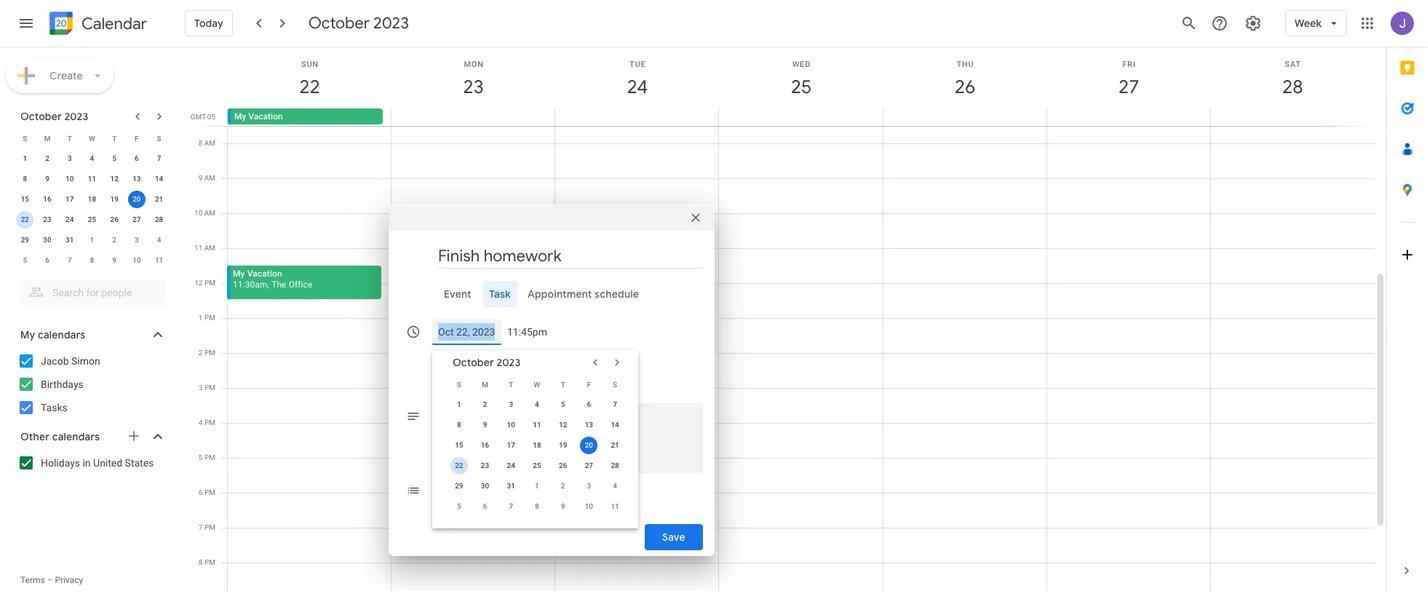 Task type: vqa. For each thing, say whether or not it's contained in the screenshot.


Task type: locate. For each thing, give the bounding box(es) containing it.
17
[[66, 195, 74, 203], [507, 441, 515, 449]]

w down create dropdown button
[[89, 134, 95, 142]]

26 for 20, today element corresponding to the top 12 "element" the '21' element
[[110, 216, 119, 224]]

16 for november 7 element associated with 20, today element corresponding to the top 12 "element"
[[43, 195, 52, 203]]

1 horizontal spatial 15
[[455, 441, 463, 449]]

5 pm from the top
[[205, 419, 216, 427]]

21 element
[[150, 191, 168, 208], [607, 437, 624, 454]]

november 6 element
[[39, 252, 56, 269], [477, 498, 494, 515]]

5
[[112, 154, 116, 162], [23, 256, 27, 264], [561, 400, 565, 408], [199, 454, 203, 462], [457, 502, 461, 510]]

sun
[[301, 60, 319, 69]]

holidays in united states
[[41, 457, 154, 469]]

week button
[[1286, 6, 1348, 41]]

1 pm from the top
[[205, 279, 216, 287]]

november 5 element for 29 element related to 22 cell associated with "10" element for the top 12 "element"
[[16, 252, 34, 269]]

1 vertical spatial 24 element
[[503, 457, 520, 475]]

october 2023 down start date text box
[[453, 356, 521, 369]]

november 1 element for november 8 element for november 7 element corresponding to 12 "element" to the right's 20, today element
[[529, 478, 546, 495]]

sat
[[1286, 60, 1302, 69]]

1 horizontal spatial november 2 element
[[555, 478, 572, 495]]

1 vertical spatial 16 element
[[477, 437, 494, 454]]

20, today element for the top 12 "element"
[[128, 191, 146, 208]]

22 link
[[293, 71, 327, 104]]

pm up 4 pm
[[205, 384, 216, 392]]

grid
[[186, 47, 1387, 591]]

18 element
[[83, 191, 101, 208], [529, 437, 546, 454]]

1 horizontal spatial 21
[[611, 441, 619, 449]]

pm for 3 pm
[[205, 384, 216, 392]]

7
[[157, 154, 161, 162], [68, 256, 72, 264], [613, 400, 617, 408], [509, 502, 513, 510], [199, 523, 203, 532]]

0 horizontal spatial 10 element
[[61, 170, 78, 188]]

november 11 element
[[150, 252, 168, 269], [607, 498, 624, 515]]

appointment schedule
[[528, 288, 640, 301]]

0 vertical spatial november 4 element
[[150, 232, 168, 249]]

m down create dropdown button
[[44, 134, 51, 142]]

in
[[83, 457, 91, 469]]

0 horizontal spatial 13
[[133, 175, 141, 183]]

3 am from the top
[[204, 209, 216, 217]]

21 for 20, today element corresponding to the top 12 "element" the '21' element
[[155, 195, 163, 203]]

2023 for "10" element related to 12 "element" to the right
[[497, 356, 521, 369]]

vacation up ,
[[247, 269, 282, 279]]

2 pm
[[199, 349, 216, 357]]

19 element
[[106, 191, 123, 208], [555, 437, 572, 454]]

0 horizontal spatial 13 element
[[128, 170, 146, 188]]

10 for "10" element related to 12 "element" to the right
[[507, 421, 515, 429]]

31 element
[[61, 232, 78, 249], [503, 478, 520, 495]]

29 element
[[16, 232, 34, 249], [451, 478, 468, 495]]

tab list containing event
[[400, 281, 703, 307]]

0 vertical spatial 30
[[43, 236, 52, 244]]

None search field
[[0, 274, 181, 306]]

create
[[50, 69, 83, 82]]

cell down 26 link
[[883, 108, 1047, 126]]

7 inside grid
[[199, 523, 203, 532]]

m down the day
[[482, 380, 488, 388]]

november 8 element
[[83, 252, 101, 269], [529, 498, 546, 515]]

0 horizontal spatial 29
[[21, 236, 29, 244]]

my vacation row
[[221, 108, 1387, 126]]

s
[[23, 134, 27, 142], [157, 134, 161, 142], [457, 380, 462, 388], [613, 380, 618, 388]]

1 vertical spatial 12 element
[[555, 416, 572, 434]]

13
[[133, 175, 141, 183], [585, 421, 593, 429]]

week
[[1295, 17, 1322, 30]]

28 element for 20, today element corresponding to the top 12 "element" the '21' element
[[150, 211, 168, 229]]

9 pm from the top
[[205, 558, 216, 566]]

0 horizontal spatial november 1 element
[[83, 232, 101, 249]]

0 vertical spatial november 2 element
[[106, 232, 123, 249]]

18 element for 11 element related to "10" element related to 12 "element" to the right
[[529, 437, 546, 454]]

25 element
[[83, 211, 101, 229], [529, 457, 546, 475]]

11
[[88, 175, 96, 183], [194, 244, 203, 252], [155, 256, 163, 264], [533, 421, 541, 429], [611, 502, 619, 510]]

1 vertical spatial w
[[534, 380, 540, 388]]

14 for the '21' element corresponding to 12 "element" to the right's 20, today element
[[611, 421, 619, 429]]

november 2 element for 26 element for 12 "element" to the right's 19 element
[[555, 478, 572, 495]]

1 vertical spatial 29 element
[[451, 478, 468, 495]]

1 vertical spatial 10 element
[[503, 416, 520, 434]]

1 horizontal spatial 31
[[507, 482, 515, 490]]

1 vertical spatial 31 element
[[503, 478, 520, 495]]

november 3 element up search for people text field
[[128, 232, 146, 249]]

26 element for 19 element associated with the top 12 "element"
[[106, 211, 123, 229]]

20 cell
[[126, 189, 148, 210], [576, 435, 602, 456]]

all
[[458, 352, 470, 364]]

14
[[155, 175, 163, 183], [611, 421, 619, 429]]

november 4 element down add description text box
[[607, 478, 624, 495]]

cell down 25 link
[[719, 108, 883, 126]]

7 for november 7 element associated with 20, today element corresponding to the top 12 "element"
[[68, 256, 72, 264]]

1 horizontal spatial november 6 element
[[477, 498, 494, 515]]

vacation for my vacation
[[249, 111, 283, 122]]

october down create dropdown button
[[20, 110, 62, 123]]

1 horizontal spatial 26 element
[[555, 457, 572, 475]]

14 element
[[150, 170, 168, 188], [607, 416, 624, 434]]

cell down 23 'link'
[[392, 108, 556, 126]]

w for the top 12 "element"
[[89, 134, 95, 142]]

f
[[135, 134, 139, 142], [587, 380, 591, 388]]

pm for 4 pm
[[205, 419, 216, 427]]

0 vertical spatial november 8 element
[[83, 252, 101, 269]]

row group
[[14, 149, 170, 271], [446, 395, 628, 517]]

11 element for "10" element for the top 12 "element"
[[83, 170, 101, 188]]

tab list
[[1388, 47, 1428, 550], [400, 281, 703, 307]]

t
[[68, 134, 72, 142], [112, 134, 117, 142], [509, 380, 514, 388], [561, 380, 566, 388]]

october 2023 for the leftmost october 2023 grid
[[20, 110, 88, 123]]

1 horizontal spatial 27
[[585, 462, 593, 470]]

november 1 element down add description text box
[[529, 478, 546, 495]]

16 for november 7 element corresponding to 12 "element" to the right's 20, today element
[[481, 441, 489, 449]]

november 3 element
[[128, 232, 146, 249], [581, 478, 598, 495]]

november 4 element left 11 am
[[150, 232, 168, 249]]

0 vertical spatial 2023
[[374, 13, 409, 33]]

28 element
[[150, 211, 168, 229], [607, 457, 624, 475]]

day
[[472, 352, 488, 364]]

0 vertical spatial 20 cell
[[126, 189, 148, 210]]

calendars inside my calendars dropdown button
[[38, 328, 85, 341]]

28 for the rightmost october 2023 grid
[[611, 462, 619, 470]]

pm down the 3 pm
[[205, 419, 216, 427]]

1 vertical spatial november 5 element
[[451, 498, 468, 515]]

am for 10 am
[[204, 209, 216, 217]]

my inside button
[[234, 111, 246, 122]]

cell
[[392, 108, 556, 126], [556, 108, 719, 126], [719, 108, 883, 126], [883, 108, 1047, 126], [1047, 108, 1211, 126], [1211, 108, 1375, 126]]

0 horizontal spatial 30 element
[[39, 232, 56, 249]]

29
[[21, 236, 29, 244], [455, 482, 463, 490]]

calendars up the jacob
[[38, 328, 85, 341]]

vacation right 05 at left
[[249, 111, 283, 122]]

22 element
[[16, 211, 34, 229], [451, 457, 468, 475]]

sat 28
[[1282, 60, 1303, 99]]

0 horizontal spatial 27
[[133, 216, 141, 224]]

3 pm from the top
[[205, 349, 216, 357]]

pm down 1 pm
[[205, 349, 216, 357]]

pm down 5 pm
[[205, 489, 216, 497]]

2023
[[374, 13, 409, 33], [64, 110, 88, 123], [497, 356, 521, 369]]

0 horizontal spatial 20, today element
[[128, 191, 146, 208]]

4 pm from the top
[[205, 384, 216, 392]]

october up sun
[[308, 13, 370, 33]]

november 10 element for november 3 element corresponding to november 4 element for 20, today element corresponding to the top 12 "element"
[[128, 252, 146, 269]]

november 8 element for november 7 element associated with 20, today element corresponding to the top 12 "element"
[[83, 252, 101, 269]]

0 horizontal spatial 16 element
[[39, 191, 56, 208]]

19
[[110, 195, 119, 203], [559, 441, 567, 449]]

november 1 element
[[83, 232, 101, 249], [529, 478, 546, 495]]

0 horizontal spatial 20 cell
[[126, 189, 148, 210]]

20
[[133, 195, 141, 203], [585, 441, 593, 449]]

am down 05 at left
[[204, 139, 216, 147]]

grid containing 22
[[186, 47, 1387, 591]]

4 am from the top
[[204, 244, 216, 252]]

29 element for 22 cell associated with "10" element for the top 12 "element"
[[16, 232, 34, 249]]

30 element
[[39, 232, 56, 249], [477, 478, 494, 495]]

22 element for 22 cell related to "10" element related to 12 "element" to the right 29 element
[[451, 457, 468, 475]]

23
[[462, 75, 483, 99], [43, 216, 52, 224], [481, 462, 489, 470]]

16 element for 22 cell associated with "10" element for the top 12 "element"
[[39, 191, 56, 208]]

27 element
[[128, 211, 146, 229], [581, 457, 598, 475]]

0 vertical spatial 25 element
[[83, 211, 101, 229]]

november 9 element for november 3 element corresponding to november 4 element for 20, today element corresponding to the top 12 "element"
[[106, 252, 123, 269]]

27 link
[[1113, 71, 1146, 104]]

october for "10" element related to 12 "element" to the right
[[453, 356, 494, 369]]

1 pm
[[199, 314, 216, 322]]

24 element
[[61, 211, 78, 229], [503, 457, 520, 475]]

my inside my vacation 11:30am , the office
[[233, 269, 245, 279]]

12
[[110, 175, 119, 183], [195, 279, 203, 287], [559, 421, 567, 429]]

0 horizontal spatial october
[[20, 110, 62, 123]]

pm up 2 pm
[[205, 314, 216, 322]]

25 element for 11 element related to "10" element related to 12 "element" to the right's the 18 element
[[529, 457, 546, 475]]

21 element for 20, today element corresponding to the top 12 "element"
[[150, 191, 168, 208]]

8 pm
[[199, 558, 216, 566]]

8
[[199, 139, 203, 147], [23, 175, 27, 183], [90, 256, 94, 264], [457, 421, 461, 429], [535, 502, 539, 510], [199, 558, 203, 566]]

0 vertical spatial 23 element
[[39, 211, 56, 229]]

17 element for "10" element related to 12 "element" to the right
[[503, 437, 520, 454]]

8 am
[[199, 139, 216, 147]]

2 horizontal spatial 24
[[626, 75, 647, 99]]

f for the 13 element related to 20, today element corresponding to the top 12 "element"
[[135, 134, 139, 142]]

10 element
[[61, 170, 78, 188], [503, 416, 520, 434]]

7 pm from the top
[[205, 489, 216, 497]]

2 horizontal spatial 12
[[559, 421, 567, 429]]

1 horizontal spatial m
[[482, 380, 488, 388]]

1 horizontal spatial 22
[[298, 75, 319, 99]]

0 vertical spatial w
[[89, 134, 95, 142]]

0 vertical spatial 12
[[110, 175, 119, 183]]

am down 9 am
[[204, 209, 216, 217]]

calendars for other calendars
[[52, 430, 100, 443]]

4 for 12 "element" to the right's 20, today element november 4 element
[[613, 482, 617, 490]]

fri
[[1123, 60, 1136, 69]]

0 vertical spatial 18 element
[[83, 191, 101, 208]]

25
[[790, 75, 811, 99], [88, 216, 96, 224], [533, 462, 541, 470]]

1 horizontal spatial 13 element
[[581, 416, 598, 434]]

pm up 6 pm
[[205, 454, 216, 462]]

november 11 element for november 4 element for 20, today element corresponding to the top 12 "element"
[[150, 252, 168, 269]]

october 2023 grid
[[14, 128, 170, 271], [446, 374, 628, 517]]

vacation inside button
[[249, 111, 283, 122]]

0 horizontal spatial 26 element
[[106, 211, 123, 229]]

cell down 24 link
[[556, 108, 719, 126]]

october 2023 down create dropdown button
[[20, 110, 88, 123]]

29 for 29 element related to 22 cell associated with "10" element for the top 12 "element"
[[21, 236, 29, 244]]

thu
[[957, 60, 975, 69]]

25 element for "10" element for the top 12 "element" 11 element's the 18 element
[[83, 211, 101, 229]]

Start time text field
[[507, 323, 548, 341]]

1 horizontal spatial 15 element
[[451, 437, 468, 454]]

november 7 element for 12 "element" to the right's 20, today element
[[503, 498, 520, 515]]

november 5 element
[[16, 252, 34, 269], [451, 498, 468, 515]]

november 7 element
[[61, 252, 78, 269], [503, 498, 520, 515]]

1 vertical spatial 20 cell
[[576, 435, 602, 456]]

24 element for '17' element corresponding to "10" element related to 12 "element" to the right
[[503, 457, 520, 475]]

0 vertical spatial 21 element
[[150, 191, 168, 208]]

2 am from the top
[[204, 174, 216, 182]]

0 vertical spatial 24 element
[[61, 211, 78, 229]]

1 horizontal spatial 13
[[585, 421, 593, 429]]

3
[[68, 154, 72, 162], [135, 236, 139, 244], [199, 384, 203, 392], [509, 400, 513, 408], [587, 482, 591, 490]]

1 vertical spatial 26
[[110, 216, 119, 224]]

appointment
[[528, 288, 593, 301]]

november 10 element for november 3 element corresponding to 12 "element" to the right's 20, today element november 4 element
[[581, 498, 598, 515]]

am down 8 am
[[204, 174, 216, 182]]

1 vertical spatial 17
[[507, 441, 515, 449]]

1 vertical spatial 27 element
[[581, 457, 598, 475]]

4 inside grid
[[199, 419, 203, 427]]

2 for 2 pm
[[199, 349, 203, 357]]

23 element for 16 element for 22 cell related to "10" element related to 12 "element" to the right
[[477, 457, 494, 475]]

1 horizontal spatial 30 element
[[477, 478, 494, 495]]

23 for "10" element related to 12 "element" to the right
[[481, 462, 489, 470]]

my
[[234, 111, 246, 122], [233, 269, 245, 279], [20, 328, 35, 341]]

s down all
[[457, 380, 462, 388]]

november 9 element up search for people text field
[[106, 252, 123, 269]]

october 2023 for the rightmost october 2023 grid
[[453, 356, 521, 369]]

calendars up in
[[52, 430, 100, 443]]

15 element
[[16, 191, 34, 208], [451, 437, 468, 454]]

november 1 element up search for people text field
[[83, 232, 101, 249]]

7 pm
[[199, 523, 216, 532]]

f up add description text box
[[587, 380, 591, 388]]

1 horizontal spatial 11 element
[[529, 416, 546, 434]]

calendars inside other calendars 'dropdown button'
[[52, 430, 100, 443]]

am for 9 am
[[204, 174, 216, 182]]

w
[[89, 134, 95, 142], [534, 380, 540, 388]]

pm for 2 pm
[[205, 349, 216, 357]]

november 9 element
[[106, 252, 123, 269], [555, 498, 572, 515]]

1 vertical spatial 31
[[507, 482, 515, 490]]

13 element for 20, today element corresponding to the top 12 "element"
[[128, 170, 146, 188]]

0 vertical spatial 29 element
[[16, 232, 34, 249]]

4 cell from the left
[[883, 108, 1047, 126]]

november 5 element for 22 cell related to "10" element related to 12 "element" to the right 29 element
[[451, 498, 468, 515]]

pm up 1 pm
[[205, 279, 216, 287]]

november 3 element down add description text box
[[581, 478, 598, 495]]

0 vertical spatial 22 cell
[[14, 210, 36, 230]]

16 element
[[39, 191, 56, 208], [477, 437, 494, 454]]

Search for people text field
[[29, 280, 157, 306]]

16
[[43, 195, 52, 203], [481, 441, 489, 449]]

november 4 element for 20, today element corresponding to the top 12 "element"
[[150, 232, 168, 249]]

1 vertical spatial november 9 element
[[555, 498, 572, 515]]

13 element
[[128, 170, 146, 188], [581, 416, 598, 434]]

5 cell from the left
[[1047, 108, 1211, 126]]

sun 22
[[298, 60, 319, 99]]

my for my vacation 11:30am , the office
[[233, 269, 245, 279]]

10 element for the top 12 "element"
[[61, 170, 78, 188]]

2 pm from the top
[[205, 314, 216, 322]]

am up 12 pm
[[204, 244, 216, 252]]

october 2023 up sun
[[308, 13, 409, 33]]

f left 8 am
[[135, 134, 139, 142]]

1 horizontal spatial 24 element
[[503, 457, 520, 475]]

other
[[20, 430, 50, 443]]

3 for november 3 element corresponding to november 4 element for 20, today element corresponding to the top 12 "element"
[[135, 236, 139, 244]]

25 inside wed 25
[[790, 75, 811, 99]]

all day
[[458, 352, 488, 364]]

0 horizontal spatial 28
[[155, 216, 163, 224]]

gmt-05
[[191, 113, 216, 121]]

0 horizontal spatial 23 element
[[39, 211, 56, 229]]

10
[[66, 175, 74, 183], [194, 209, 203, 217], [133, 256, 141, 264], [507, 421, 515, 429], [585, 502, 593, 510]]

my inside dropdown button
[[20, 328, 35, 341]]

0 vertical spatial october 2023
[[308, 13, 409, 33]]

november 2 element
[[106, 232, 123, 249], [555, 478, 572, 495]]

15 for 22 cell related to "10" element related to 12 "element" to the right 15 element
[[455, 441, 463, 449]]

3 for 3 pm
[[199, 384, 203, 392]]

22 cell
[[14, 210, 36, 230], [446, 456, 472, 476]]

my vacation button
[[231, 108, 383, 125]]

tue
[[630, 60, 646, 69]]

row
[[14, 128, 170, 149], [14, 149, 170, 169], [14, 169, 170, 189], [14, 189, 170, 210], [14, 210, 170, 230], [14, 230, 170, 250], [14, 250, 170, 271], [446, 374, 628, 395], [446, 395, 628, 415], [446, 415, 628, 435], [446, 435, 628, 456], [446, 456, 628, 476], [446, 476, 628, 497], [446, 497, 628, 517]]

1 vertical spatial 2023
[[64, 110, 88, 123]]

22
[[298, 75, 319, 99], [21, 216, 29, 224], [455, 462, 463, 470]]

0 horizontal spatial 14
[[155, 175, 163, 183]]

1 horizontal spatial october 2023
[[308, 13, 409, 33]]

1 vertical spatial 19 element
[[555, 437, 572, 454]]

0 vertical spatial 29
[[21, 236, 29, 244]]

0 horizontal spatial october 2023 grid
[[14, 128, 170, 271]]

task
[[489, 288, 511, 301]]

cell down 28 link
[[1211, 108, 1375, 126]]

create button
[[6, 58, 113, 93]]

6 pm from the top
[[205, 454, 216, 462]]

1 horizontal spatial 18 element
[[529, 437, 546, 454]]

am
[[204, 139, 216, 147], [204, 174, 216, 182], [204, 209, 216, 217], [204, 244, 216, 252]]

2 vertical spatial 22
[[455, 462, 463, 470]]

9
[[199, 174, 203, 182], [45, 175, 49, 183], [112, 256, 116, 264], [483, 421, 487, 429], [561, 502, 565, 510]]

15
[[21, 195, 29, 203], [455, 441, 463, 449]]

21 for the '21' element corresponding to 12 "element" to the right's 20, today element
[[611, 441, 619, 449]]

11 for 11 am
[[194, 244, 203, 252]]

0 vertical spatial 14 element
[[150, 170, 168, 188]]

pm for 5 pm
[[205, 454, 216, 462]]

12 element
[[106, 170, 123, 188], [555, 416, 572, 434]]

1 horizontal spatial 18
[[533, 441, 541, 449]]

pm for 12 pm
[[205, 279, 216, 287]]

23 element
[[39, 211, 56, 229], [477, 457, 494, 475]]

0 horizontal spatial november 5 element
[[16, 252, 34, 269]]

4 for november 4 element for 20, today element corresponding to the top 12 "element"
[[157, 236, 161, 244]]

2 vertical spatial 28
[[611, 462, 619, 470]]

1
[[23, 154, 27, 162], [90, 236, 94, 244], [199, 314, 203, 322], [457, 400, 461, 408], [535, 482, 539, 490]]

0 vertical spatial calendars
[[38, 328, 85, 341]]

1 vertical spatial 28 element
[[607, 457, 624, 475]]

0 horizontal spatial november 3 element
[[128, 232, 146, 249]]

calendars
[[38, 328, 85, 341], [52, 430, 100, 443]]

m for "10" element related to 12 "element" to the right
[[482, 380, 488, 388]]

pm
[[205, 279, 216, 287], [205, 314, 216, 322], [205, 349, 216, 357], [205, 384, 216, 392], [205, 419, 216, 427], [205, 454, 216, 462], [205, 489, 216, 497], [205, 523, 216, 532], [205, 558, 216, 566]]

19 element for the top 12 "element"
[[106, 191, 123, 208]]

1 vertical spatial calendars
[[52, 430, 100, 443]]

23 element for 16 element corresponding to 22 cell associated with "10" element for the top 12 "element"
[[39, 211, 56, 229]]

pm up "8 pm"
[[205, 523, 216, 532]]

0 horizontal spatial 19 element
[[106, 191, 123, 208]]

1 horizontal spatial november 10 element
[[581, 498, 598, 515]]

0 horizontal spatial 17
[[66, 195, 74, 203]]

november 6 element for november 7 element associated with 20, today element corresponding to the top 12 "element"
[[39, 252, 56, 269]]

3 cell from the left
[[719, 108, 883, 126]]

1 horizontal spatial november 9 element
[[555, 498, 572, 515]]

november 3 element for november 4 element for 20, today element corresponding to the top 12 "element"
[[128, 232, 146, 249]]

2 horizontal spatial 22
[[455, 462, 463, 470]]

7 for november 7 element corresponding to 12 "element" to the right's 20, today element
[[509, 502, 513, 510]]

vacation inside my vacation 11:30am , the office
[[247, 269, 282, 279]]

november 10 element
[[128, 252, 146, 269], [581, 498, 598, 515]]

november 3 element for 12 "element" to the right's 20, today element november 4 element
[[581, 478, 598, 495]]

mon 23
[[462, 60, 484, 99]]

0 horizontal spatial 25 element
[[83, 211, 101, 229]]

cell down the 27 link
[[1047, 108, 1211, 126]]

28 element for the '21' element corresponding to 12 "element" to the right's 20, today element
[[607, 457, 624, 475]]

november 6 element for november 7 element corresponding to 12 "element" to the right's 20, today element
[[477, 498, 494, 515]]

vacation
[[249, 111, 283, 122], [247, 269, 282, 279]]

2 horizontal spatial 28
[[1282, 75, 1303, 99]]

2 vertical spatial my
[[20, 328, 35, 341]]

0 horizontal spatial 21
[[155, 195, 163, 203]]

26 element
[[106, 211, 123, 229], [555, 457, 572, 475]]

0 horizontal spatial november 6 element
[[39, 252, 56, 269]]

event button
[[438, 281, 477, 307]]

1 vertical spatial november 7 element
[[503, 498, 520, 515]]

pm for 1 pm
[[205, 314, 216, 322]]

1 vertical spatial 28
[[155, 216, 163, 224]]

mon
[[464, 60, 484, 69]]

october
[[308, 13, 370, 33], [20, 110, 62, 123], [453, 356, 494, 369]]

1 vertical spatial 19
[[559, 441, 567, 449]]

6 pm
[[199, 489, 216, 497]]

1 horizontal spatial 20
[[585, 441, 593, 449]]

november 2 element up search for people text field
[[106, 232, 123, 249]]

8 pm from the top
[[205, 523, 216, 532]]

0 horizontal spatial 31 element
[[61, 232, 78, 249]]

calendar element
[[47, 9, 147, 41]]

0 vertical spatial 15
[[21, 195, 29, 203]]

0 vertical spatial 16 element
[[39, 191, 56, 208]]

0 horizontal spatial 27 element
[[128, 211, 146, 229]]

november 9 element down add description text box
[[555, 498, 572, 515]]

11 element
[[83, 170, 101, 188], [529, 416, 546, 434]]

1 am from the top
[[204, 139, 216, 147]]

pm for 8 pm
[[205, 558, 216, 566]]

1 horizontal spatial f
[[587, 380, 591, 388]]

november 4 element
[[150, 232, 168, 249], [607, 478, 624, 495]]

24 for 11 element related to "10" element related to 12 "element" to the right
[[507, 462, 515, 470]]

05
[[207, 113, 216, 121]]

appointment schedule button
[[522, 281, 645, 307]]

pm down 7 pm
[[205, 558, 216, 566]]

november 2 element for 26 element corresponding to 19 element associated with the top 12 "element"
[[106, 232, 123, 249]]

2 horizontal spatial 25
[[790, 75, 811, 99]]

0 horizontal spatial october 2023
[[20, 110, 88, 123]]

20, today element
[[128, 191, 146, 208], [581, 437, 598, 454]]

m
[[44, 134, 51, 142], [482, 380, 488, 388]]

november 7 element for 20, today element corresponding to the top 12 "element"
[[61, 252, 78, 269]]

october down start date text box
[[453, 356, 494, 369]]

6 cell from the left
[[1211, 108, 1375, 126]]

w down start time text box
[[534, 380, 540, 388]]

november 2 element down add description text box
[[555, 478, 572, 495]]

1 horizontal spatial 2023
[[374, 13, 409, 33]]

17 element
[[61, 191, 78, 208], [503, 437, 520, 454]]



Task type: describe. For each thing, give the bounding box(es) containing it.
3 for november 3 element corresponding to 12 "element" to the right's 20, today element november 4 element
[[587, 482, 591, 490]]

today button
[[185, 6, 233, 41]]

20 cell for the 13 element related to 20, today element corresponding to the top 12 "element"
[[126, 189, 148, 210]]

26 for the '21' element corresponding to 12 "element" to the right's 20, today element
[[559, 462, 567, 470]]

14 for 20, today element corresponding to the top 12 "element" the '21' element
[[155, 175, 163, 183]]

2 horizontal spatial 26
[[954, 75, 975, 99]]

united
[[93, 457, 122, 469]]

thu 26
[[954, 60, 975, 99]]

Start date text field
[[438, 323, 496, 341]]

11:30am
[[233, 280, 268, 290]]

simon
[[71, 355, 100, 367]]

calendars for my calendars
[[38, 328, 85, 341]]

november 9 element for november 3 element corresponding to 12 "element" to the right's 20, today element november 4 element
[[555, 498, 572, 515]]

14 element for 20, today element corresponding to the top 12 "element" the '21' element
[[150, 170, 168, 188]]

tue 24
[[626, 60, 647, 99]]

birthdays
[[41, 379, 84, 390]]

31 for the top 12 "element"
[[66, 236, 74, 244]]

2 cell from the left
[[556, 108, 719, 126]]

1 horizontal spatial october
[[308, 13, 370, 33]]

17 element for "10" element for the top 12 "element"
[[61, 191, 78, 208]]

23 link
[[457, 71, 491, 104]]

29 element for 22 cell related to "10" element related to 12 "element" to the right
[[451, 478, 468, 495]]

privacy link
[[55, 575, 83, 585]]

26 link
[[949, 71, 982, 104]]

11 element for "10" element related to 12 "element" to the right
[[529, 416, 546, 434]]

states
[[125, 457, 154, 469]]

s down create dropdown button
[[23, 134, 27, 142]]

holidays
[[41, 457, 80, 469]]

7 for 7 pm
[[199, 523, 203, 532]]

11 for "10" element for the top 12 "element" 11 element
[[88, 175, 96, 183]]

other calendars
[[20, 430, 100, 443]]

2 horizontal spatial 27
[[1118, 75, 1139, 99]]

m for "10" element for the top 12 "element"
[[44, 134, 51, 142]]

10 for "10" element for the top 12 "element"
[[66, 175, 74, 183]]

tasks
[[41, 402, 68, 414]]

1 horizontal spatial 12 element
[[555, 416, 572, 434]]

22 cell for "10" element for the top 12 "element"
[[14, 210, 36, 230]]

1 vertical spatial 22
[[21, 216, 29, 224]]

27 element for 12 "element" to the right's 20, today element
[[581, 457, 598, 475]]

wed 25
[[790, 60, 811, 99]]

3 pm
[[199, 384, 216, 392]]

1 horizontal spatial october 2023 grid
[[446, 374, 628, 517]]

15 element for 22 cell related to "10" element related to 12 "element" to the right
[[451, 437, 468, 454]]

31 element for november 7 element corresponding to 12 "element" to the right's 20, today element
[[503, 478, 520, 495]]

10 for 10 am
[[194, 209, 203, 217]]

0 vertical spatial 22
[[298, 75, 319, 99]]

task button
[[483, 281, 517, 307]]

18 for 19 element associated with the top 12 "element"
[[88, 195, 96, 203]]

am for 8 am
[[204, 139, 216, 147]]

main drawer image
[[17, 15, 35, 32]]

19 for 19 element associated with the top 12 "element"
[[110, 195, 119, 203]]

2 for the november 2 element related to 26 element corresponding to 19 element associated with the top 12 "element"
[[112, 236, 116, 244]]

12 for the top 12 "element"
[[110, 175, 119, 183]]

add other calendars image
[[127, 429, 141, 443]]

11 for 11 element related to "10" element related to 12 "element" to the right
[[533, 421, 541, 429]]

the
[[272, 280, 287, 290]]

12 for 12 pm
[[195, 279, 203, 287]]

21 element for 12 "element" to the right's 20, today element
[[607, 437, 624, 454]]

19 for 12 "element" to the right's 19 element
[[559, 441, 567, 449]]

12 for 12 "element" to the right
[[559, 421, 567, 429]]

22 cell for "10" element related to 12 "element" to the right
[[446, 456, 472, 476]]

11 am
[[194, 244, 216, 252]]

s up add description text box
[[613, 380, 618, 388]]

10 am
[[194, 209, 216, 217]]

gmt-
[[191, 113, 207, 121]]

calendar heading
[[79, 13, 147, 34]]

30 element for 16 element for 22 cell related to "10" element related to 12 "element" to the right's 23 element
[[477, 478, 494, 495]]

24 link
[[621, 71, 654, 104]]

november 8 element for november 7 element corresponding to 12 "element" to the right's 20, today element
[[529, 498, 546, 515]]

27 for 20, today element corresponding to the top 12 "element" the '21' element
[[133, 216, 141, 224]]

1 cell from the left
[[392, 108, 556, 126]]

0 vertical spatial row group
[[14, 149, 170, 271]]

my for my vacation
[[234, 111, 246, 122]]

event
[[444, 288, 472, 301]]

28 link
[[1277, 71, 1310, 104]]

Add title text field
[[438, 245, 703, 267]]

s left 8 am
[[157, 134, 161, 142]]

27 element for 20, today element corresponding to the top 12 "element"
[[128, 211, 146, 229]]

terms link
[[20, 575, 45, 585]]

18 for 12 "element" to the right's 19 element
[[533, 441, 541, 449]]

other calendars button
[[3, 425, 181, 448]]

2023 for "10" element for the top 12 "element"
[[64, 110, 88, 123]]

4 for 4 pm
[[199, 419, 203, 427]]

schedule
[[595, 288, 640, 301]]

14 element for the '21' element corresponding to 12 "element" to the right's 20, today element
[[607, 416, 624, 434]]

27 for the '21' element corresponding to 12 "element" to the right's 20, today element
[[585, 462, 593, 470]]

pm for 7 pm
[[205, 523, 216, 532]]

privacy
[[55, 575, 83, 585]]

20 for 12 "element" to the right's 20, today element
[[585, 441, 593, 449]]

12 pm
[[195, 279, 216, 287]]

25 link
[[785, 71, 818, 104]]

office
[[289, 280, 313, 290]]

–
[[47, 575, 53, 585]]

jacob
[[41, 355, 69, 367]]

22 element for 29 element related to 22 cell associated with "10" element for the top 12 "element"
[[16, 211, 34, 229]]

,
[[268, 280, 269, 290]]

4 pm
[[199, 419, 216, 427]]

1 vertical spatial row group
[[446, 395, 628, 517]]

october for "10" element for the top 12 "element"
[[20, 110, 62, 123]]

1 horizontal spatial tab list
[[1388, 47, 1428, 550]]

23 inside mon 23
[[462, 75, 483, 99]]

Add description text field
[[432, 409, 703, 462]]

2 for the november 2 element associated with 26 element for 12 "element" to the right's 19 element
[[561, 482, 565, 490]]

29 for 22 cell related to "10" element related to 12 "element" to the right 29 element
[[455, 482, 463, 490]]

wed
[[793, 60, 811, 69]]

24 element for '17' element corresponding to "10" element for the top 12 "element"
[[61, 211, 78, 229]]

calendar
[[82, 13, 147, 34]]

pm for 6 pm
[[205, 489, 216, 497]]

fri 27
[[1118, 60, 1139, 99]]

my vacation
[[234, 111, 283, 122]]

25 for the leftmost october 2023 grid
[[88, 216, 96, 224]]

28 for the leftmost october 2023 grid
[[155, 216, 163, 224]]

20, today element for 12 "element" to the right
[[581, 437, 598, 454]]

my vacation 11:30am , the office
[[233, 269, 313, 290]]

13 element for 12 "element" to the right's 20, today element
[[581, 416, 598, 434]]

18 element for "10" element for the top 12 "element" 11 element
[[83, 191, 101, 208]]

17 for '17' element corresponding to "10" element related to 12 "element" to the right
[[507, 441, 515, 449]]

today
[[194, 17, 223, 30]]

16 element for 22 cell related to "10" element related to 12 "element" to the right
[[477, 437, 494, 454]]

0 vertical spatial 24
[[626, 75, 647, 99]]

my calendars list
[[3, 349, 181, 419]]

20 cell for 12 "element" to the right's 20, today element's the 13 element
[[576, 435, 602, 456]]

my calendars
[[20, 328, 85, 341]]

10 element for 12 "element" to the right
[[503, 416, 520, 434]]

9 am
[[199, 174, 216, 182]]

jacob simon
[[41, 355, 100, 367]]

my calendars button
[[3, 323, 181, 347]]

0 vertical spatial 12 element
[[106, 170, 123, 188]]

15 for 15 element corresponding to 22 cell associated with "10" element for the top 12 "element"
[[21, 195, 29, 203]]

vacation for my vacation 11:30am , the office
[[247, 269, 282, 279]]

13 for 12 "element" to the right's 20, today element
[[585, 421, 593, 429]]

5 pm
[[199, 454, 216, 462]]

24 for "10" element for the top 12 "element" 11 element
[[66, 216, 74, 224]]

terms – privacy
[[20, 575, 83, 585]]

settings menu image
[[1245, 15, 1263, 32]]

19 element for 12 "element" to the right
[[555, 437, 572, 454]]

terms
[[20, 575, 45, 585]]

13 for 20, today element corresponding to the top 12 "element"
[[133, 175, 141, 183]]



